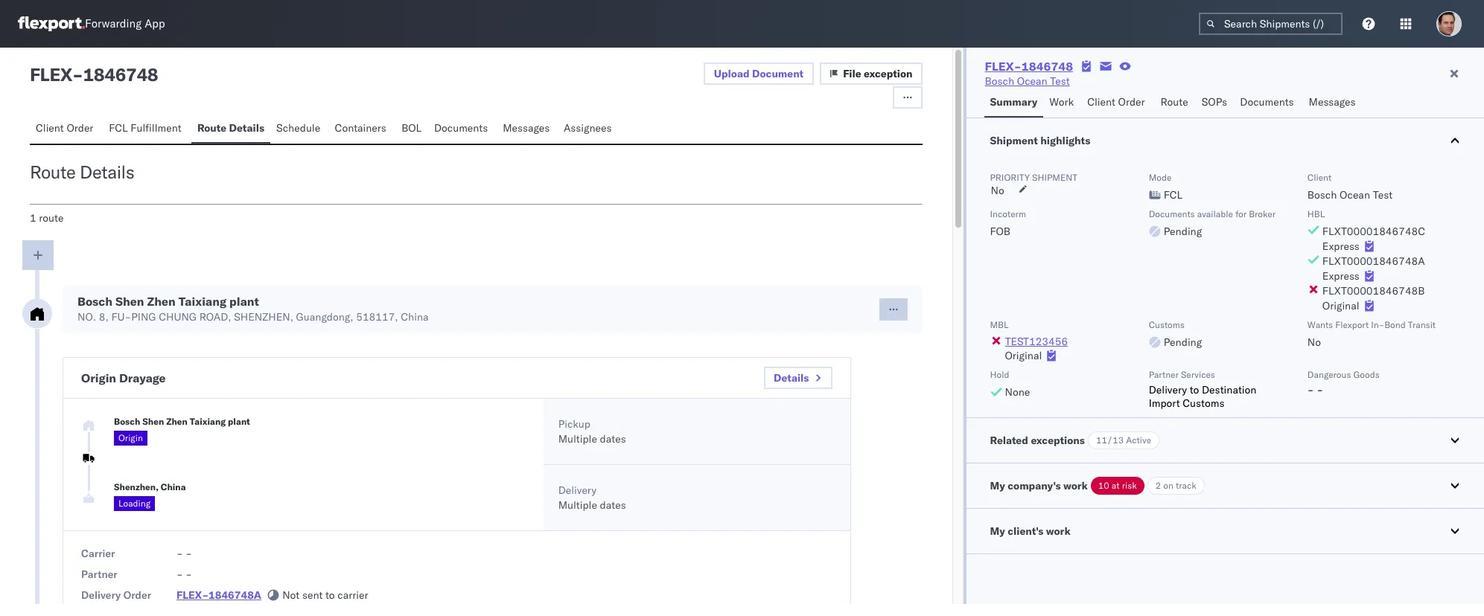 Task type: vqa. For each thing, say whether or not it's contained in the screenshot.


Task type: describe. For each thing, give the bounding box(es) containing it.
1 horizontal spatial client order button
[[1082, 89, 1155, 118]]

my client's work button
[[966, 509, 1484, 554]]

wants flexport in-bond transit no
[[1308, 320, 1436, 349]]

sops
[[1202, 95, 1228, 109]]

0 horizontal spatial 1846748
[[83, 63, 158, 86]]

assignees button
[[558, 115, 620, 144]]

2 horizontal spatial details
[[774, 372, 809, 385]]

bosch ocean test
[[985, 74, 1070, 88]]

test123456 button
[[1005, 335, 1068, 349]]

none
[[1005, 386, 1030, 399]]

hold
[[990, 369, 1010, 381]]

fu-
[[111, 311, 131, 324]]

flxt00001846748c
[[1323, 225, 1426, 238]]

for
[[1236, 209, 1247, 220]]

sent
[[302, 589, 323, 603]]

highlights
[[1041, 134, 1091, 147]]

containers button
[[329, 115, 396, 144]]

route button
[[1155, 89, 1196, 118]]

route details inside route details button
[[197, 121, 264, 135]]

1 horizontal spatial route
[[197, 121, 227, 135]]

shen for bosch shen zhen taixiang plant origin
[[142, 416, 164, 427]]

delivery for delivery multiple dates
[[558, 484, 597, 498]]

forwarding
[[85, 17, 142, 31]]

my for my company's work
[[990, 480, 1005, 493]]

2
[[1156, 480, 1161, 492]]

chung
[[159, 311, 197, 324]]

my for my client's work
[[990, 525, 1005, 538]]

available
[[1197, 209, 1233, 220]]

1 vertical spatial client
[[36, 121, 64, 135]]

not sent to carrier
[[282, 589, 368, 603]]

2 on track
[[1156, 480, 1197, 492]]

bosch shen zhen taixiang plant origin
[[114, 416, 250, 444]]

0 horizontal spatial details
[[80, 161, 134, 183]]

client bosch ocean test incoterm fob
[[990, 172, 1393, 238]]

delivery multiple dates
[[558, 484, 626, 512]]

work button
[[1044, 89, 1082, 118]]

related
[[990, 434, 1029, 448]]

order for left client order button
[[67, 121, 93, 135]]

zhen for bosch shen zhen taixiang plant origin
[[166, 416, 188, 427]]

2 vertical spatial route
[[30, 161, 75, 183]]

0 vertical spatial customs
[[1149, 320, 1185, 331]]

multiple for pickup
[[558, 433, 597, 446]]

partner for partner services delivery to destination import customs
[[1149, 369, 1179, 381]]

shenzhen,
[[234, 311, 293, 324]]

pickup
[[558, 418, 590, 431]]

dates for pickup multiple dates
[[600, 433, 626, 446]]

Search Shipments (/) text field
[[1199, 13, 1343, 35]]

forwarding app
[[85, 17, 165, 31]]

fob
[[990, 225, 1011, 238]]

11/13 active
[[1096, 435, 1151, 446]]

upload
[[714, 67, 750, 80]]

0 vertical spatial messages
[[1309, 95, 1356, 109]]

bosch for bosch shen zhen taixiang plant no. 8, fu-ping chung road, shenzhen, guangdong, 518117, china
[[77, 294, 113, 309]]

fulfillment
[[131, 121, 181, 135]]

road,
[[199, 311, 231, 324]]

route details button
[[191, 115, 270, 144]]

1846748a
[[209, 589, 262, 603]]

work
[[1050, 95, 1074, 109]]

0 horizontal spatial documents button
[[428, 115, 497, 144]]

summary button
[[984, 89, 1044, 118]]

flex-1846748a
[[177, 589, 262, 603]]

hbl
[[1308, 209, 1325, 220]]

dangerous
[[1308, 369, 1351, 381]]

1 horizontal spatial 1846748
[[1022, 59, 1073, 74]]

1 horizontal spatial client order
[[1088, 95, 1145, 109]]

flxt00001846748b
[[1323, 285, 1425, 298]]

origin inside bosch shen zhen taixiang plant origin
[[118, 432, 143, 444]]

shenzhen, china loading
[[114, 482, 186, 509]]

route
[[39, 212, 64, 225]]

on
[[1164, 480, 1174, 492]]

1
[[30, 212, 36, 225]]

1 vertical spatial to
[[325, 589, 335, 603]]

0 horizontal spatial client order button
[[30, 115, 103, 144]]

containers
[[335, 121, 386, 135]]

0 vertical spatial origin
[[81, 371, 116, 386]]

upload document button
[[704, 63, 814, 85]]

plant for bosch shen zhen taixiang plant origin
[[228, 416, 250, 427]]

flex
[[30, 63, 72, 86]]

0 vertical spatial documents
[[1240, 95, 1294, 109]]

transit
[[1408, 320, 1436, 331]]

schedule
[[276, 121, 320, 135]]

client inside client bosch ocean test incoterm fob
[[1308, 172, 1332, 183]]

customs inside partner services delivery to destination import customs
[[1183, 397, 1225, 410]]

ocean inside client bosch ocean test incoterm fob
[[1340, 188, 1370, 202]]

0 horizontal spatial route details
[[30, 161, 134, 183]]

- - for carrier
[[177, 547, 192, 561]]

priority shipment
[[990, 172, 1078, 183]]

zhen for bosch shen zhen taixiang plant no. 8, fu-ping chung road, shenzhen, guangdong, 518117, china
[[147, 294, 176, 309]]

bol
[[402, 121, 422, 135]]

1 horizontal spatial order
[[123, 589, 151, 603]]

upload document
[[714, 67, 804, 80]]

work for my company's work
[[1064, 480, 1088, 493]]

11/13
[[1096, 435, 1124, 446]]

schedule button
[[270, 115, 329, 144]]

10 at risk
[[1098, 480, 1137, 492]]

services
[[1181, 369, 1215, 381]]

shipment highlights
[[990, 134, 1091, 147]]

order for the right client order button
[[1118, 95, 1145, 109]]

company's
[[1008, 480, 1061, 493]]

bosch shen zhen taixiang plant no. 8, fu-ping chung road, shenzhen, guangdong, 518117, china
[[77, 294, 429, 324]]

1 horizontal spatial documents button
[[1234, 89, 1303, 118]]

0 vertical spatial details
[[229, 121, 264, 135]]

delivery for delivery order
[[81, 589, 121, 603]]

drayage
[[119, 371, 166, 386]]

8,
[[99, 311, 109, 324]]

0 vertical spatial route
[[1161, 95, 1188, 109]]

destination
[[1202, 384, 1257, 397]]



Task type: locate. For each thing, give the bounding box(es) containing it.
china right 518117,
[[401, 311, 429, 324]]

0 vertical spatial multiple
[[558, 433, 597, 446]]

0 vertical spatial taixiang
[[179, 294, 227, 309]]

1 vertical spatial flex-
[[177, 589, 209, 603]]

0 vertical spatial to
[[1190, 384, 1199, 397]]

plant for bosch shen zhen taixiang plant no. 8, fu-ping chung road, shenzhen, guangdong, 518117, china
[[229, 294, 259, 309]]

file exception button
[[820, 63, 922, 85], [820, 63, 922, 85]]

china inside 'shenzhen, china loading'
[[161, 482, 186, 493]]

0 vertical spatial - -
[[177, 547, 192, 561]]

details button
[[764, 367, 832, 390]]

original up "flexport"
[[1323, 299, 1360, 313]]

fcl for fcl
[[1164, 188, 1183, 202]]

1 vertical spatial shen
[[142, 416, 164, 427]]

shen up fu-
[[115, 294, 144, 309]]

0 vertical spatial china
[[401, 311, 429, 324]]

1 vertical spatial work
[[1046, 525, 1071, 538]]

1 vertical spatial documents
[[434, 121, 488, 135]]

multiple
[[558, 433, 597, 446], [558, 499, 597, 512]]

0 horizontal spatial messages button
[[497, 115, 558, 144]]

-
[[72, 63, 83, 86], [1308, 384, 1314, 397], [1317, 384, 1323, 397], [177, 547, 183, 561], [186, 547, 192, 561], [177, 568, 183, 582], [186, 568, 192, 582]]

test up 'work'
[[1050, 74, 1070, 88]]

documents button
[[1234, 89, 1303, 118], [428, 115, 497, 144]]

dates for delivery multiple dates
[[600, 499, 626, 512]]

1 vertical spatial origin
[[118, 432, 143, 444]]

bosch up the hbl
[[1308, 188, 1337, 202]]

1 vertical spatial partner
[[81, 568, 117, 582]]

flex-1846748
[[985, 59, 1073, 74]]

documents button right bol
[[428, 115, 497, 144]]

origin left drayage
[[81, 371, 116, 386]]

1 horizontal spatial no
[[1308, 336, 1321, 349]]

bosch down "origin drayage"
[[114, 416, 140, 427]]

1 vertical spatial my
[[990, 525, 1005, 538]]

0 vertical spatial flex-
[[985, 59, 1022, 74]]

test inside "link"
[[1050, 74, 1070, 88]]

bosch inside bosch shen zhen taixiang plant no. 8, fu-ping chung road, shenzhen, guangdong, 518117, china
[[77, 294, 113, 309]]

bosch inside "link"
[[985, 74, 1014, 88]]

dates inside pickup multiple dates
[[600, 433, 626, 446]]

multiple inside pickup multiple dates
[[558, 433, 597, 446]]

no down priority
[[991, 184, 1005, 197]]

bosch inside client bosch ocean test incoterm fob
[[1308, 188, 1337, 202]]

in-
[[1371, 320, 1385, 331]]

ocean down flex-1846748
[[1017, 74, 1048, 88]]

delivery down services
[[1149, 384, 1187, 397]]

0 vertical spatial plant
[[229, 294, 259, 309]]

multiple for delivery
[[558, 499, 597, 512]]

fcl
[[109, 121, 128, 135], [1164, 188, 1183, 202]]

1 express from the top
[[1323, 240, 1360, 253]]

delivery down pickup multiple dates
[[558, 484, 597, 498]]

pending up services
[[1164, 336, 1202, 349]]

my client's work
[[990, 525, 1071, 538]]

1846748 up bosch ocean test
[[1022, 59, 1073, 74]]

2 horizontal spatial client
[[1308, 172, 1332, 183]]

route up route
[[30, 161, 75, 183]]

1 horizontal spatial partner
[[1149, 369, 1179, 381]]

1846748 down forwarding app
[[83, 63, 158, 86]]

route details up route
[[30, 161, 134, 183]]

express up flxt00001846748a
[[1323, 240, 1360, 253]]

customs down services
[[1183, 397, 1225, 410]]

2 express from the top
[[1323, 270, 1360, 283]]

route details left schedule
[[197, 121, 264, 135]]

my company's work
[[990, 480, 1088, 493]]

0 vertical spatial test
[[1050, 74, 1070, 88]]

bol button
[[396, 115, 428, 144]]

1 vertical spatial client order
[[36, 121, 93, 135]]

0 horizontal spatial to
[[325, 589, 335, 603]]

work inside 'button'
[[1046, 525, 1071, 538]]

1 horizontal spatial origin
[[118, 432, 143, 444]]

wants
[[1308, 320, 1333, 331]]

1 my from the top
[[990, 480, 1005, 493]]

express up flxt00001846748b
[[1323, 270, 1360, 283]]

china inside bosch shen zhen taixiang plant no. 8, fu-ping chung road, shenzhen, guangdong, 518117, china
[[401, 311, 429, 324]]

fcl inside fcl fulfillment button
[[109, 121, 128, 135]]

taixiang inside bosch shen zhen taixiang plant origin
[[190, 416, 226, 427]]

work left '10' at the right of the page
[[1064, 480, 1088, 493]]

taixiang inside bosch shen zhen taixiang plant no. 8, fu-ping chung road, shenzhen, guangdong, 518117, china
[[179, 294, 227, 309]]

1 horizontal spatial test
[[1373, 188, 1393, 202]]

0 horizontal spatial test
[[1050, 74, 1070, 88]]

1846748
[[1022, 59, 1073, 74], [83, 63, 158, 86]]

1 dates from the top
[[600, 433, 626, 446]]

documents button right 'sops'
[[1234, 89, 1303, 118]]

0 vertical spatial express
[[1323, 240, 1360, 253]]

summary
[[990, 95, 1038, 109]]

1 vertical spatial zhen
[[166, 416, 188, 427]]

file
[[843, 67, 861, 80]]

order
[[1118, 95, 1145, 109], [67, 121, 93, 135], [123, 589, 151, 603]]

1 horizontal spatial original
[[1323, 299, 1360, 313]]

1 vertical spatial route details
[[30, 161, 134, 183]]

client right work "button"
[[1088, 95, 1116, 109]]

messages
[[1309, 95, 1356, 109], [503, 121, 550, 135]]

work right client's
[[1046, 525, 1071, 538]]

import
[[1149, 397, 1180, 410]]

at
[[1112, 480, 1120, 492]]

0 vertical spatial client order
[[1088, 95, 1145, 109]]

2 horizontal spatial delivery
[[1149, 384, 1187, 397]]

to down services
[[1190, 384, 1199, 397]]

related exceptions
[[990, 434, 1085, 448]]

client down the flex
[[36, 121, 64, 135]]

test
[[1050, 74, 1070, 88], [1373, 188, 1393, 202]]

no down wants
[[1308, 336, 1321, 349]]

0 horizontal spatial client
[[36, 121, 64, 135]]

0 horizontal spatial china
[[161, 482, 186, 493]]

2 horizontal spatial route
[[1161, 95, 1188, 109]]

route left 'sops'
[[1161, 95, 1188, 109]]

pending for customs
[[1164, 336, 1202, 349]]

1 vertical spatial china
[[161, 482, 186, 493]]

app
[[145, 17, 165, 31]]

dates
[[600, 433, 626, 446], [600, 499, 626, 512]]

1 multiple from the top
[[558, 433, 597, 446]]

2 horizontal spatial order
[[1118, 95, 1145, 109]]

carrier
[[338, 589, 368, 603]]

bosch for bosch ocean test
[[985, 74, 1014, 88]]

client order
[[1088, 95, 1145, 109], [36, 121, 93, 135]]

fcl fulfillment
[[109, 121, 181, 135]]

1 vertical spatial messages
[[503, 121, 550, 135]]

to
[[1190, 384, 1199, 397], [325, 589, 335, 603]]

0 vertical spatial client
[[1088, 95, 1116, 109]]

plant
[[229, 294, 259, 309], [228, 416, 250, 427]]

client order button down the flex
[[30, 115, 103, 144]]

china right shenzhen,
[[161, 482, 186, 493]]

bosch up no.
[[77, 294, 113, 309]]

assignees
[[564, 121, 612, 135]]

2 vertical spatial delivery
[[81, 589, 121, 603]]

2 vertical spatial details
[[774, 372, 809, 385]]

1 vertical spatial express
[[1323, 270, 1360, 283]]

broker
[[1249, 209, 1276, 220]]

taixiang for bosch shen zhen taixiang plant origin
[[190, 416, 226, 427]]

0 horizontal spatial origin
[[81, 371, 116, 386]]

my
[[990, 480, 1005, 493], [990, 525, 1005, 538]]

delivery inside delivery multiple dates
[[558, 484, 597, 498]]

2 vertical spatial client
[[1308, 172, 1332, 183]]

delivery order
[[81, 589, 151, 603]]

0 horizontal spatial messages
[[503, 121, 550, 135]]

1 - - from the top
[[177, 547, 192, 561]]

2 horizontal spatial documents
[[1240, 95, 1294, 109]]

- - up flex-1846748a
[[177, 547, 192, 561]]

0 horizontal spatial route
[[30, 161, 75, 183]]

shen down drayage
[[142, 416, 164, 427]]

1 horizontal spatial flex-
[[985, 59, 1022, 74]]

mbl
[[990, 320, 1009, 331]]

0 vertical spatial order
[[1118, 95, 1145, 109]]

client's
[[1008, 525, 1044, 538]]

documents down mode
[[1149, 209, 1195, 220]]

0 vertical spatial delivery
[[1149, 384, 1187, 397]]

0 vertical spatial route details
[[197, 121, 264, 135]]

ocean inside "link"
[[1017, 74, 1048, 88]]

- - for partner
[[177, 568, 192, 582]]

bond
[[1385, 320, 1406, 331]]

original down test123456 button
[[1005, 349, 1042, 363]]

0 horizontal spatial client order
[[36, 121, 93, 135]]

shen inside bosch shen zhen taixiang plant origin
[[142, 416, 164, 427]]

2 dates from the top
[[600, 499, 626, 512]]

- - up flex-1846748a "button"
[[177, 568, 192, 582]]

carrier
[[81, 547, 115, 561]]

1 pending from the top
[[1164, 225, 1202, 238]]

client up the hbl
[[1308, 172, 1332, 183]]

not
[[282, 589, 300, 603]]

incoterm
[[990, 209, 1026, 220]]

0 horizontal spatial flex-
[[177, 589, 209, 603]]

shipment highlights button
[[966, 118, 1484, 163]]

flexport
[[1336, 320, 1369, 331]]

shenzhen,
[[114, 482, 159, 493]]

2 - - from the top
[[177, 568, 192, 582]]

flex- for 1846748
[[985, 59, 1022, 74]]

client order button right 'work'
[[1082, 89, 1155, 118]]

original
[[1323, 299, 1360, 313], [1005, 349, 1042, 363]]

ocean up flxt00001846748c at the top of page
[[1340, 188, 1370, 202]]

client order button
[[1082, 89, 1155, 118], [30, 115, 103, 144]]

fcl left fulfillment
[[109, 121, 128, 135]]

dates inside delivery multiple dates
[[600, 499, 626, 512]]

10
[[1098, 480, 1110, 492]]

1 vertical spatial customs
[[1183, 397, 1225, 410]]

customs up services
[[1149, 320, 1185, 331]]

delivery inside partner services delivery to destination import customs
[[1149, 384, 1187, 397]]

my left client's
[[990, 525, 1005, 538]]

flxt00001846748a
[[1323, 255, 1425, 268]]

origin
[[81, 371, 116, 386], [118, 432, 143, 444]]

zhen inside bosch shen zhen taixiang plant no. 8, fu-ping chung road, shenzhen, guangdong, 518117, china
[[147, 294, 176, 309]]

ping
[[131, 311, 156, 324]]

0 vertical spatial work
[[1064, 480, 1088, 493]]

partner up import in the bottom of the page
[[1149, 369, 1179, 381]]

1 horizontal spatial client
[[1088, 95, 1116, 109]]

1 horizontal spatial ocean
[[1340, 188, 1370, 202]]

1 horizontal spatial route details
[[197, 121, 264, 135]]

2 pending from the top
[[1164, 336, 1202, 349]]

origin up shenzhen,
[[118, 432, 143, 444]]

documents
[[1240, 95, 1294, 109], [434, 121, 488, 135], [1149, 209, 1195, 220]]

track
[[1176, 480, 1197, 492]]

delivery down the carrier
[[81, 589, 121, 603]]

0 vertical spatial original
[[1323, 299, 1360, 313]]

pending for documents available for broker
[[1164, 225, 1202, 238]]

0 horizontal spatial delivery
[[81, 589, 121, 603]]

1 vertical spatial plant
[[228, 416, 250, 427]]

bosch inside bosch shen zhen taixiang plant origin
[[114, 416, 140, 427]]

flex-1846748 link
[[985, 59, 1073, 74]]

route details
[[197, 121, 264, 135], [30, 161, 134, 183]]

to inside partner services delivery to destination import customs
[[1190, 384, 1199, 397]]

route right fulfillment
[[197, 121, 227, 135]]

customs
[[1149, 320, 1185, 331], [1183, 397, 1225, 410]]

1 horizontal spatial to
[[1190, 384, 1199, 397]]

1 vertical spatial taixiang
[[190, 416, 226, 427]]

active
[[1126, 435, 1151, 446]]

bosch for bosch shen zhen taixiang plant origin
[[114, 416, 140, 427]]

0 vertical spatial my
[[990, 480, 1005, 493]]

1 vertical spatial details
[[80, 161, 134, 183]]

partner down the carrier
[[81, 568, 117, 582]]

0 horizontal spatial partner
[[81, 568, 117, 582]]

taixiang
[[179, 294, 227, 309], [190, 416, 226, 427]]

2 multiple from the top
[[558, 499, 597, 512]]

shen inside bosch shen zhen taixiang plant no. 8, fu-ping chung road, shenzhen, guangdong, 518117, china
[[115, 294, 144, 309]]

shen for bosch shen zhen taixiang plant no. 8, fu-ping chung road, shenzhen, guangdong, 518117, china
[[115, 294, 144, 309]]

my left the company's
[[990, 480, 1005, 493]]

client order right work "button"
[[1088, 95, 1145, 109]]

0 vertical spatial shen
[[115, 294, 144, 309]]

1 vertical spatial dates
[[600, 499, 626, 512]]

exception
[[864, 67, 913, 80]]

2 vertical spatial order
[[123, 589, 151, 603]]

flex- for 1846748a
[[177, 589, 209, 603]]

1 horizontal spatial documents
[[1149, 209, 1195, 220]]

0 vertical spatial pending
[[1164, 225, 1202, 238]]

fcl down mode
[[1164, 188, 1183, 202]]

fcl for fcl fulfillment
[[109, 121, 128, 135]]

flex - 1846748
[[30, 63, 158, 86]]

test up flxt00001846748c at the top of page
[[1373, 188, 1393, 202]]

test123456
[[1005, 335, 1068, 349]]

partner inside partner services delivery to destination import customs
[[1149, 369, 1179, 381]]

0 horizontal spatial ocean
[[1017, 74, 1048, 88]]

document
[[752, 67, 804, 80]]

china
[[401, 311, 429, 324], [161, 482, 186, 493]]

0 horizontal spatial order
[[67, 121, 93, 135]]

flexport. image
[[18, 16, 85, 31]]

518117,
[[356, 311, 398, 324]]

1 vertical spatial fcl
[[1164, 188, 1183, 202]]

no.
[[77, 311, 96, 324]]

work for my client's work
[[1046, 525, 1071, 538]]

no
[[991, 184, 1005, 197], [1308, 336, 1321, 349]]

documents available for broker
[[1149, 209, 1276, 220]]

partner services delivery to destination import customs
[[1149, 369, 1257, 410]]

0 vertical spatial zhen
[[147, 294, 176, 309]]

sops button
[[1196, 89, 1234, 118]]

0 horizontal spatial original
[[1005, 349, 1042, 363]]

1 vertical spatial no
[[1308, 336, 1321, 349]]

test inside client bosch ocean test incoterm fob
[[1373, 188, 1393, 202]]

zhen inside bosch shen zhen taixiang plant origin
[[166, 416, 188, 427]]

2 my from the top
[[990, 525, 1005, 538]]

1 vertical spatial test
[[1373, 188, 1393, 202]]

file exception
[[843, 67, 913, 80]]

plant inside bosch shen zhen taixiang plant no. 8, fu-ping chung road, shenzhen, guangdong, 518117, china
[[229, 294, 259, 309]]

1 horizontal spatial messages button
[[1303, 89, 1364, 118]]

priority
[[990, 172, 1030, 183]]

1 route
[[30, 212, 64, 225]]

1 horizontal spatial fcl
[[1164, 188, 1183, 202]]

1 horizontal spatial messages
[[1309, 95, 1356, 109]]

documents right bol button at the left top of page
[[434, 121, 488, 135]]

taixiang for bosch shen zhen taixiang plant no. 8, fu-ping chung road, shenzhen, guangdong, 518117, china
[[179, 294, 227, 309]]

express for flxt00001846748c
[[1323, 240, 1360, 253]]

bosch up summary
[[985, 74, 1014, 88]]

my inside 'button'
[[990, 525, 1005, 538]]

no inside wants flexport in-bond transit no
[[1308, 336, 1321, 349]]

documents right sops button
[[1240, 95, 1294, 109]]

1 vertical spatial route
[[197, 121, 227, 135]]

1 vertical spatial ocean
[[1340, 188, 1370, 202]]

fcl fulfillment button
[[103, 115, 191, 144]]

partner for partner
[[81, 568, 117, 582]]

1 vertical spatial original
[[1005, 349, 1042, 363]]

loading
[[118, 498, 151, 509]]

express for flxt00001846748a
[[1323, 270, 1360, 283]]

to right sent
[[325, 589, 335, 603]]

client order down the flex
[[36, 121, 93, 135]]

0 vertical spatial dates
[[600, 433, 626, 446]]

pending down the documents available for broker
[[1164, 225, 1202, 238]]

goods
[[1354, 369, 1380, 381]]

bosch ocean test link
[[985, 74, 1070, 89]]

0 vertical spatial ocean
[[1017, 74, 1048, 88]]

1 horizontal spatial delivery
[[558, 484, 597, 498]]

multiple inside delivery multiple dates
[[558, 499, 597, 512]]

plant inside bosch shen zhen taixiang plant origin
[[228, 416, 250, 427]]

0 horizontal spatial no
[[991, 184, 1005, 197]]

0 horizontal spatial documents
[[434, 121, 488, 135]]



